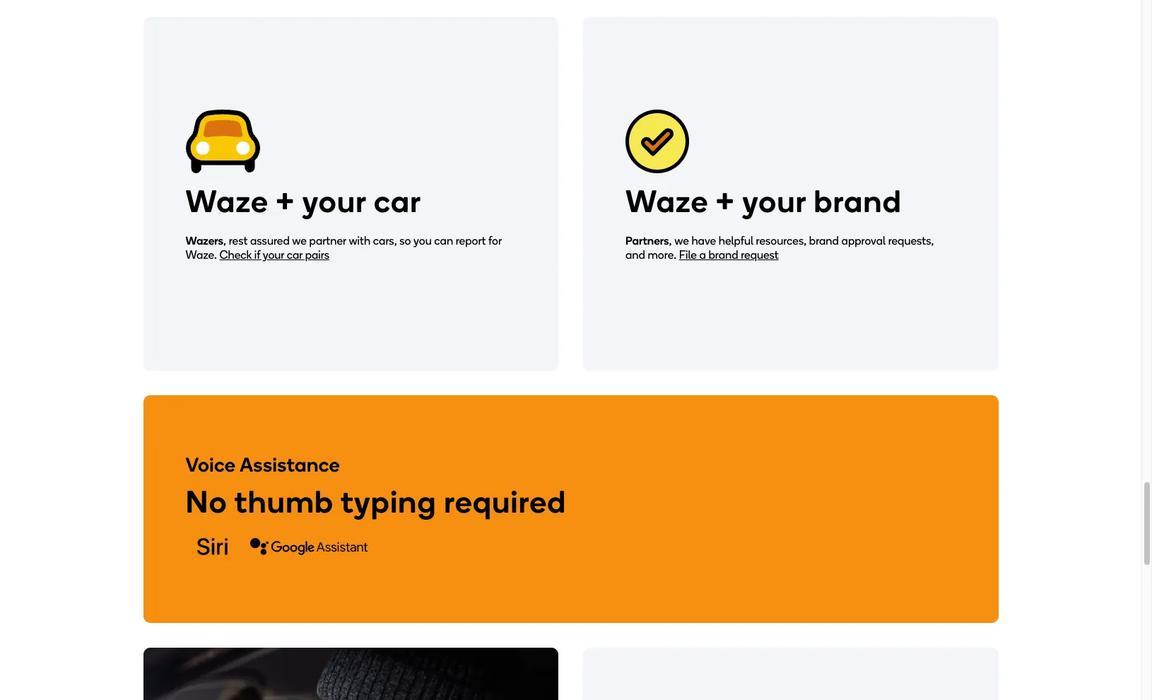 Task type: describe. For each thing, give the bounding box(es) containing it.
we inside the , we have helpful resources, brand approval requests, and more.
[[675, 234, 689, 247]]

voice assistance no thumb typing required
[[186, 452, 567, 521]]

more.
[[648, 249, 677, 262]]

so
[[400, 234, 411, 247]]

report
[[456, 234, 486, 247]]

your for waze + your brand
[[743, 182, 807, 220]]

no
[[186, 483, 228, 521]]

, rest assured we partner with cars, so you can report for waze.
[[186, 234, 502, 262]]

assistance
[[240, 452, 340, 476]]

cars,
[[373, 234, 397, 247]]

approval
[[842, 234, 886, 247]]

waze for waze + your brand
[[626, 182, 709, 220]]

car for check if your car pairs
[[287, 249, 303, 262]]

check if your car pairs
[[220, 249, 330, 262]]

and
[[626, 249, 646, 262]]

requests,
[[889, 234, 935, 247]]

partners
[[626, 234, 670, 247]]

your for waze + your car
[[302, 182, 367, 220]]

rest
[[229, 234, 248, 247]]

file a brand request link
[[679, 249, 779, 262]]

file
[[679, 249, 697, 262]]

brand inside the , we have helpful resources, brand approval requests, and more.
[[810, 234, 840, 247]]

, for waze + your car
[[224, 234, 226, 247]]

helpful
[[719, 234, 754, 247]]

voice
[[186, 452, 236, 476]]



Task type: locate. For each thing, give the bounding box(es) containing it.
0 horizontal spatial your
[[263, 249, 284, 262]]

we up file
[[675, 234, 689, 247]]

, inside , rest assured we partner with cars, so you can report for waze.
[[224, 234, 226, 247]]

1 horizontal spatial +
[[717, 182, 735, 220]]

0 horizontal spatial we
[[292, 234, 307, 247]]

your for check if your car pairs
[[263, 249, 284, 262]]

brand left approval
[[810, 234, 840, 247]]

1 vertical spatial car
[[287, 249, 303, 262]]

2 horizontal spatial your
[[743, 182, 807, 220]]

a
[[700, 249, 706, 262]]

your up partner
[[302, 182, 367, 220]]

0 horizontal spatial waze
[[186, 182, 269, 220]]

+ for brand
[[717, 182, 735, 220]]

+ up the helpful
[[717, 182, 735, 220]]

if
[[255, 249, 260, 262]]

+
[[276, 182, 295, 220], [717, 182, 735, 220]]

1 + from the left
[[276, 182, 295, 220]]

, up the more.
[[670, 234, 672, 247]]

car for waze + your car
[[374, 182, 422, 220]]

waze for waze + your car
[[186, 182, 269, 220]]

waze.
[[186, 249, 217, 262]]

, inside the , we have helpful resources, brand approval requests, and more.
[[670, 234, 672, 247]]

, left rest
[[224, 234, 226, 247]]

waze + your car
[[186, 182, 422, 220]]

0 vertical spatial car
[[374, 182, 422, 220]]

brand up approval
[[814, 182, 902, 220]]

0 horizontal spatial car
[[287, 249, 303, 262]]

+ up assured on the top left of page
[[276, 182, 295, 220]]

waze + your brand
[[626, 182, 902, 220]]

your down assured on the top left of page
[[263, 249, 284, 262]]

1 horizontal spatial car
[[374, 182, 422, 220]]

waze
[[186, 182, 269, 220], [626, 182, 709, 220]]

car up so
[[374, 182, 422, 220]]

,
[[224, 234, 226, 247], [670, 234, 672, 247]]

1 , from the left
[[224, 234, 226, 247]]

car left pairs
[[287, 249, 303, 262]]

0 horizontal spatial +
[[276, 182, 295, 220]]

2 + from the left
[[717, 182, 735, 220]]

waze up rest
[[186, 182, 269, 220]]

typing
[[341, 483, 437, 521]]

we inside , rest assured we partner with cars, so you can report for waze.
[[292, 234, 307, 247]]

2 waze from the left
[[626, 182, 709, 220]]

check
[[220, 249, 252, 262]]

your
[[302, 182, 367, 220], [743, 182, 807, 220], [263, 249, 284, 262]]

we
[[292, 234, 307, 247], [675, 234, 689, 247]]

2 we from the left
[[675, 234, 689, 247]]

can
[[434, 234, 453, 247]]

resources,
[[756, 234, 807, 247]]

check if your car pairs link
[[220, 249, 330, 262]]

1 horizontal spatial your
[[302, 182, 367, 220]]

, for waze + your brand
[[670, 234, 672, 247]]

assured
[[250, 234, 290, 247]]

0 horizontal spatial ,
[[224, 234, 226, 247]]

, we have helpful resources, brand approval requests, and more.
[[626, 234, 935, 262]]

0 vertical spatial brand
[[814, 182, 902, 220]]

2 vertical spatial brand
[[709, 249, 739, 262]]

you
[[414, 234, 432, 247]]

your up resources,
[[743, 182, 807, 220]]

have
[[692, 234, 717, 247]]

pairs
[[305, 249, 330, 262]]

+ for car
[[276, 182, 295, 220]]

2 , from the left
[[670, 234, 672, 247]]

1 waze from the left
[[186, 182, 269, 220]]

wazers
[[186, 234, 224, 247]]

required
[[444, 483, 567, 521]]

waze up partners
[[626, 182, 709, 220]]

1 horizontal spatial we
[[675, 234, 689, 247]]

1 horizontal spatial ,
[[670, 234, 672, 247]]

brand
[[814, 182, 902, 220], [810, 234, 840, 247], [709, 249, 739, 262]]

1 vertical spatial brand
[[810, 234, 840, 247]]

with
[[349, 234, 371, 247]]

file a brand request
[[679, 249, 779, 262]]

car
[[374, 182, 422, 220], [287, 249, 303, 262]]

1 horizontal spatial waze
[[626, 182, 709, 220]]

for
[[489, 234, 502, 247]]

brand down the helpful
[[709, 249, 739, 262]]

we up pairs
[[292, 234, 307, 247]]

thumb
[[235, 483, 334, 521]]

request
[[741, 249, 779, 262]]

1 we from the left
[[292, 234, 307, 247]]

partner
[[309, 234, 346, 247]]



Task type: vqa. For each thing, say whether or not it's contained in the screenshot.
the your related to Waze + your brand
yes



